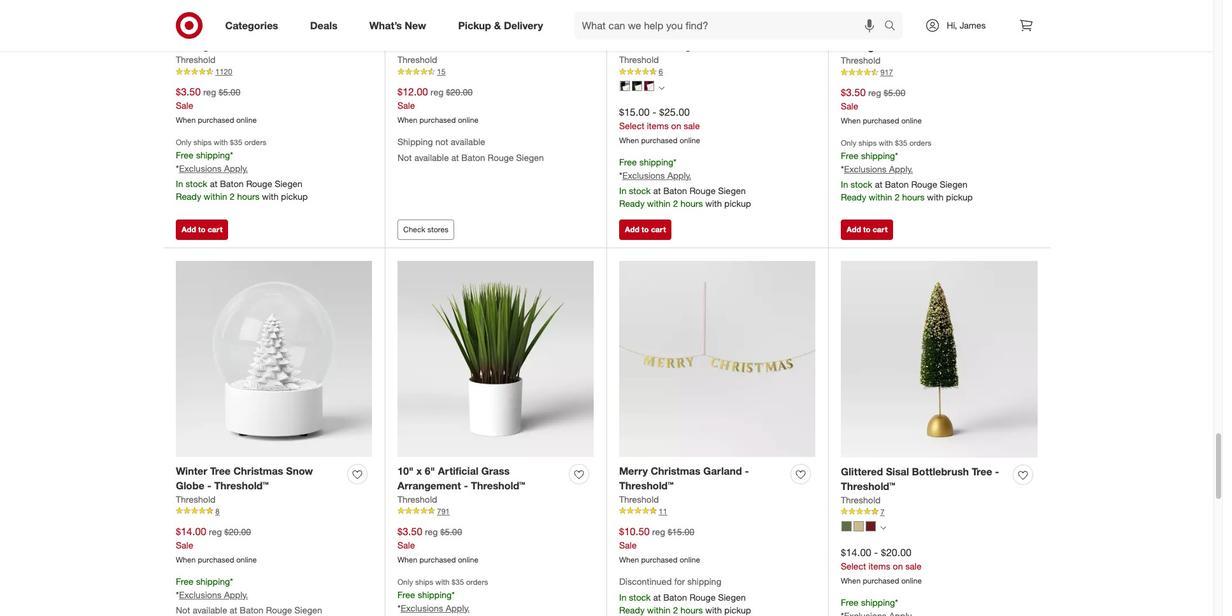 Task type: describe. For each thing, give the bounding box(es) containing it.
garland
[[703, 465, 742, 478]]

within inside 'discontinued for shipping in stock at  baton rouge siegen ready within 2 hours with pickup'
[[647, 605, 671, 616]]

online for winter tree christmas snow globe - threshold™
[[236, 556, 257, 565]]

reg for 10" x 9" artificial leaf arrangement - threshold™
[[203, 87, 216, 98]]

bottlebrush
[[912, 466, 969, 479]]

purchased inside $15.00 - $25.00 select items on sale when purchased online
[[641, 136, 678, 145]]

15 link
[[398, 66, 594, 78]]

within inside free shipping * * exclusions apply. in stock at  baton rouge siegen ready within 2 hours with pickup
[[647, 198, 671, 209]]

when inside $14.00 - $20.00 select items on sale when purchased online
[[841, 577, 861, 586]]

all colors image
[[659, 85, 665, 91]]

$5.00 for 11"
[[884, 87, 906, 98]]

only ships with $35 orders free shipping * * exclusions apply. in stock at  baton rouge siegen ready within 2 hours with pickup for -
[[176, 138, 308, 202]]

1 horizontal spatial available
[[414, 152, 449, 163]]

'merry christmas' square throw pillow red - threshold™
[[398, 25, 555, 52]]

james
[[960, 20, 986, 31]]

when for merry christmas garland - threshold™
[[619, 556, 639, 565]]

6"
[[425, 465, 435, 478]]

sale for winter tree christmas snow globe - threshold™
[[176, 540, 193, 551]]

- inside 'merry christmas' square throw pillow red - threshold™
[[452, 40, 456, 52]]

baton inside free shipping * * exclusions apply. not available at baton rouge siegen
[[240, 605, 264, 616]]

sale for $15.00 - $25.00
[[684, 120, 700, 131]]

black/ivory image
[[620, 81, 630, 91]]

glittered
[[841, 466, 883, 479]]

threshold for 10" x 9" artificial leaf arrangement - threshold™
[[176, 54, 216, 65]]

rouge inside 'discontinued for shipping in stock at  baton rouge siegen ready within 2 hours with pickup'
[[690, 592, 716, 603]]

$5.00 for 9"
[[219, 87, 240, 98]]

threshold for glittered sisal bottlebrush tree - threshold™
[[841, 495, 881, 506]]

0 vertical spatial available
[[451, 136, 485, 147]]

exclusions apply. button for 10" x 9" artificial leaf arrangement - threshold™
[[179, 162, 248, 175]]

pickup & delivery link
[[447, 11, 559, 40]]

7"
[[841, 26, 851, 38]]

reversible woven chenille and faux shearling buffalo check throw blanket – threshold
[[619, 25, 768, 67]]

what's
[[369, 19, 402, 32]]

add for 10" x 9" artificial leaf arrangement - threshold™
[[182, 225, 196, 235]]

threshold™ inside 10" x 9" artificial leaf arrangement - threshold™
[[249, 40, 304, 52]]

ivory image
[[854, 522, 864, 532]]

&
[[494, 19, 501, 32]]

when for 7" x 11" artificial variegated leaf arrangement - threshold™
[[841, 116, 861, 126]]

siegen inside free shipping * * exclusions apply. in stock at  baton rouge siegen ready within 2 hours with pickup
[[718, 185, 746, 196]]

1 horizontal spatial orders
[[466, 578, 488, 587]]

threshold link for winter tree christmas snow globe - threshold™
[[176, 494, 216, 506]]

snow
[[286, 465, 313, 478]]

threshold™ inside winter tree christmas snow globe - threshold™
[[214, 480, 269, 493]]

only ships with $35 orders
[[398, 578, 488, 587]]

7 link
[[841, 507, 1038, 518]]

not
[[435, 136, 448, 147]]

$14.00 - $20.00 select items on sale when purchased online
[[841, 547, 922, 586]]

siegen inside 'shipping not available not available at baton rouge siegen'
[[516, 152, 544, 163]]

tree inside winter tree christmas snow globe - threshold™
[[210, 465, 231, 478]]

sale for $14.00 - $20.00
[[906, 561, 922, 572]]

threshold link for glittered sisal bottlebrush tree - threshold™
[[841, 494, 881, 507]]

check inside reversible woven chenille and faux shearling buffalo check throw blanket – threshold
[[731, 40, 762, 52]]

10" x 6" artificial grass arrangement - threshold™
[[398, 465, 525, 493]]

$15.00 - $25.00 select items on sale when purchased online
[[619, 106, 700, 145]]

delivery
[[504, 19, 543, 32]]

leaf inside 10" x 9" artificial leaf arrangement - threshold™
[[260, 25, 281, 38]]

available inside free shipping * * exclusions apply. not available at baton rouge siegen
[[193, 605, 227, 616]]

sale for 7" x 11" artificial variegated leaf arrangement - threshold™
[[841, 101, 859, 112]]

deals
[[310, 19, 338, 32]]

–
[[692, 54, 698, 67]]

all colors image
[[881, 526, 886, 532]]

1 horizontal spatial only
[[398, 578, 413, 587]]

11"
[[863, 26, 879, 38]]

categories
[[225, 19, 278, 32]]

stock inside 'discontinued for shipping in stock at  baton rouge siegen ready within 2 hours with pickup'
[[629, 592, 651, 603]]

artificial for leaf
[[216, 25, 257, 38]]

orders for threshold™
[[244, 138, 267, 147]]

green image
[[842, 522, 852, 532]]

throw inside reversible woven chenille and faux shearling buffalo check throw blanket – threshold
[[619, 54, 650, 67]]

merry christmas garland - threshold™ link
[[619, 465, 786, 494]]

pickup inside free shipping * * exclusions apply. in stock at  baton rouge siegen ready within 2 hours with pickup
[[725, 198, 751, 209]]

reg for merry christmas garland - threshold™
[[652, 527, 665, 538]]

search
[[879, 20, 909, 33]]

select for $15.00 - $25.00
[[619, 120, 645, 131]]

when inside $15.00 - $25.00 select items on sale when purchased online
[[619, 136, 639, 145]]

7
[[881, 508, 885, 517]]

purchased for 'merry christmas' square throw pillow red - threshold™
[[420, 115, 456, 125]]

red image
[[866, 522, 876, 532]]

8
[[215, 507, 220, 517]]

only ships with $35 orders free shipping * * exclusions apply. in stock at  baton rouge siegen ready within 2 hours with pickup for arrangement
[[841, 138, 973, 203]]

shipping inside free shipping * * exclusions apply. in stock at  baton rouge siegen ready within 2 hours with pickup
[[639, 157, 674, 168]]

6 link
[[619, 66, 816, 78]]

- inside $14.00 - $20.00 select items on sale when purchased online
[[874, 547, 878, 559]]

deals link
[[299, 11, 353, 40]]

not inside 'shipping not available not available at baton rouge siegen'
[[398, 152, 412, 163]]

hi,
[[947, 20, 957, 31]]

hi, james
[[947, 20, 986, 31]]

1 horizontal spatial ships
[[415, 578, 433, 587]]

baton inside free shipping * * exclusions apply. in stock at  baton rouge siegen ready within 2 hours with pickup
[[663, 185, 687, 196]]

free for free shipping * * exclusions apply. not available at baton rouge siegen
[[176, 576, 194, 587]]

$20.00 inside $14.00 - $20.00 select items on sale when purchased online
[[881, 547, 912, 559]]

chenille
[[708, 25, 747, 38]]

what's new
[[369, 19, 426, 32]]

purchased inside $14.00 - $20.00 select items on sale when purchased online
[[863, 577, 899, 586]]

free for free shipping *
[[841, 597, 859, 608]]

only for 7" x 11" artificial variegated leaf arrangement - threshold™
[[841, 138, 857, 148]]

$10.50
[[619, 526, 650, 538]]

7" x 11" artificial variegated leaf arrangement - threshold™ link
[[841, 25, 1008, 54]]

1120
[[215, 67, 232, 77]]

x for 9"
[[195, 25, 200, 38]]

$14.00 for reg
[[176, 526, 206, 538]]

globe
[[176, 480, 204, 493]]

buffalo
[[694, 40, 728, 52]]

reversible woven chenille and faux shearling buffalo check throw blanket – threshold link
[[619, 24, 786, 67]]

917
[[881, 68, 893, 77]]

sale for merry christmas garland - threshold™
[[619, 540, 637, 551]]

reversible
[[619, 25, 670, 38]]

sisal
[[886, 466, 909, 479]]

cart for 7" x 11" artificial variegated leaf arrangement - threshold™
[[873, 225, 888, 235]]

free for free shipping * * exclusions apply.
[[398, 590, 415, 601]]

throw inside 'merry christmas' square throw pillow red - threshold™
[[525, 25, 555, 38]]

when for 10" x 9" artificial leaf arrangement - threshold™
[[176, 115, 196, 125]]

red/black image
[[644, 81, 654, 91]]

threshold link for 'merry christmas' square throw pillow red - threshold™
[[398, 54, 437, 66]]

free shipping * * exclusions apply. in stock at  baton rouge siegen ready within 2 hours with pickup
[[619, 157, 751, 209]]

sale for 'merry christmas' square throw pillow red - threshold™
[[398, 100, 415, 111]]

apply. for free shipping * * exclusions apply.
[[446, 603, 470, 614]]

woven
[[673, 25, 705, 38]]

online for merry christmas garland - threshold™
[[680, 556, 700, 565]]

variegated
[[925, 26, 977, 38]]

winter
[[176, 465, 207, 478]]

917 link
[[841, 67, 1038, 78]]

threshold link for 7" x 11" artificial variegated leaf arrangement - threshold™
[[841, 54, 881, 67]]

purchased for 10" x 9" artificial leaf arrangement - threshold™
[[198, 115, 234, 125]]

free shipping * * exclusions apply. not available at baton rouge siegen
[[176, 576, 322, 616]]

8 link
[[176, 506, 372, 518]]

10" for 10" x 9" artificial leaf arrangement - threshold™
[[176, 25, 192, 38]]

threshold™ inside 7" x 11" artificial variegated leaf arrangement - threshold™
[[914, 40, 969, 53]]

ships for 10" x 9" artificial leaf arrangement - threshold™
[[194, 138, 212, 147]]

ships for 7" x 11" artificial variegated leaf arrangement - threshold™
[[859, 138, 877, 148]]

tree inside glittered sisal bottlebrush tree - threshold™
[[972, 466, 992, 479]]

threshold™ inside glittered sisal bottlebrush tree - threshold™
[[841, 480, 896, 493]]

items for $20.00
[[869, 561, 891, 572]]

exclusions for free shipping * * exclusions apply. not available at baton rouge siegen
[[179, 590, 222, 601]]

hours inside free shipping * * exclusions apply. in stock at  baton rouge siegen ready within 2 hours with pickup
[[681, 198, 703, 209]]

- inside 10" x 9" artificial leaf arrangement - threshold™
[[242, 40, 246, 52]]

when for winter tree christmas snow globe - threshold™
[[176, 556, 196, 565]]

add to cart button for reversible woven chenille and faux shearling buffalo check throw blanket – threshold
[[619, 220, 672, 240]]

stores
[[428, 225, 449, 235]]

threshold™ inside 10" x 6" artificial grass arrangement - threshold™
[[471, 480, 525, 493]]

christmas'
[[432, 25, 484, 38]]

$15.00 inside the $10.50 reg $15.00 sale when purchased online
[[668, 527, 695, 538]]

791 link
[[398, 506, 594, 518]]

x for 11"
[[854, 26, 860, 38]]

discontinued
[[619, 576, 672, 587]]

$3.50 for 7" x 11" artificial variegated leaf arrangement - threshold™
[[841, 86, 866, 99]]

pickup
[[458, 19, 491, 32]]

threshold link for merry christmas garland - threshold™
[[619, 494, 659, 506]]

add for 7" x 11" artificial variegated leaf arrangement - threshold™
[[847, 225, 861, 235]]

pickup & delivery
[[458, 19, 543, 32]]

online for 7" x 11" artificial variegated leaf arrangement - threshold™
[[902, 116, 922, 126]]

- inside merry christmas garland - threshold™
[[745, 465, 749, 478]]

add to cart button for 10" x 9" artificial leaf arrangement - threshold™
[[176, 220, 228, 240]]

hours inside 'discontinued for shipping in stock at  baton rouge siegen ready within 2 hours with pickup'
[[681, 605, 703, 616]]

merry
[[619, 465, 648, 478]]

add for reversible woven chenille and faux shearling buffalo check throw blanket – threshold
[[625, 225, 640, 235]]

shipping
[[398, 136, 433, 147]]

with inside 'discontinued for shipping in stock at  baton rouge siegen ready within 2 hours with pickup'
[[706, 605, 722, 616]]

on for $15.00 - $25.00
[[671, 120, 681, 131]]

not inside free shipping * * exclusions apply. not available at baton rouge siegen
[[176, 605, 190, 616]]

square
[[487, 25, 522, 38]]

orders for -
[[910, 138, 932, 148]]

$20.00 for $12.00
[[446, 87, 473, 98]]

online inside $15.00 - $25.00 select items on sale when purchased online
[[680, 136, 700, 145]]

merry christmas garland - threshold™
[[619, 465, 749, 493]]

new
[[405, 19, 426, 32]]

7" x 11" artificial variegated leaf arrangement - threshold™
[[841, 26, 1001, 53]]

threshold link for 10" x 9" artificial leaf arrangement - threshold™
[[176, 54, 216, 66]]

search button
[[879, 11, 909, 42]]

purchased for 10" x 6" artificial grass arrangement - threshold™
[[420, 556, 456, 565]]

- inside $15.00 - $25.00 select items on sale when purchased online
[[653, 106, 657, 119]]

in inside free shipping * * exclusions apply. in stock at  baton rouge siegen ready within 2 hours with pickup
[[619, 185, 627, 196]]

check stores button
[[398, 220, 454, 240]]

purchased for winter tree christmas snow globe - threshold™
[[198, 556, 234, 565]]

1120 link
[[176, 66, 372, 78]]

categories link
[[214, 11, 294, 40]]

rouge inside 'shipping not available not available at baton rouge siegen'
[[488, 152, 514, 163]]

blanket
[[653, 54, 689, 67]]

faux
[[619, 40, 642, 52]]

$35 for arrangement
[[895, 138, 908, 148]]

to for reversible woven chenille and faux shearling buffalo check throw blanket – threshold
[[642, 225, 649, 235]]

$3.50 reg $5.00 sale when purchased online for 10" x 6" artificial grass arrangement - threshold™
[[398, 526, 479, 565]]

at inside 'discontinued for shipping in stock at  baton rouge siegen ready within 2 hours with pickup'
[[653, 592, 661, 603]]

glittered sisal bottlebrush tree - threshold™
[[841, 466, 999, 493]]

threshold for 10" x 6" artificial grass arrangement - threshold™
[[398, 494, 437, 505]]

$12.00
[[398, 86, 428, 98]]



Task type: vqa. For each thing, say whether or not it's contained in the screenshot.
purchased corresponding to 10" x 6" Artificial Grass Arrangement - Threshold™
yes



Task type: locate. For each thing, give the bounding box(es) containing it.
add to cart button for 7" x 11" artificial variegated leaf arrangement - threshold™
[[841, 220, 894, 240]]

0 horizontal spatial sale
[[684, 120, 700, 131]]

$20.00 down '8' link
[[224, 527, 251, 538]]

0 horizontal spatial select
[[619, 120, 645, 131]]

1 horizontal spatial $20.00
[[446, 87, 473, 98]]

0 horizontal spatial x
[[195, 25, 200, 38]]

glittered sisal bottlebrush tree - threshold™ link
[[841, 465, 1008, 494]]

all colors element for $20.00
[[881, 524, 886, 532]]

artificial inside 7" x 11" artificial variegated leaf arrangement - threshold™
[[881, 26, 922, 38]]

1 horizontal spatial leaf
[[979, 26, 1001, 38]]

$20.00 for $14.00
[[224, 527, 251, 538]]

threshold™ down pickup
[[459, 40, 513, 52]]

add to cart for 7" x 11" artificial variegated leaf arrangement - threshold™
[[847, 225, 888, 235]]

exclusions inside free shipping * * exclusions apply. in stock at  baton rouge siegen ready within 2 hours with pickup
[[622, 170, 665, 181]]

'merry
[[398, 25, 429, 38]]

7" x 11" artificial variegated leaf arrangement - threshold™ image
[[841, 0, 1038, 18], [841, 0, 1038, 18]]

on down $25.00 on the top right
[[671, 120, 681, 131]]

0 horizontal spatial ships
[[194, 138, 212, 147]]

what's new link
[[359, 11, 442, 40]]

1 to from the left
[[198, 225, 206, 235]]

apply. inside 'free shipping * * exclusions apply.'
[[446, 603, 470, 614]]

$15.00
[[619, 106, 650, 119], [668, 527, 695, 538]]

throw
[[525, 25, 555, 38], [619, 54, 650, 67]]

cart for 10" x 9" artificial leaf arrangement - threshold™
[[208, 225, 223, 235]]

artificial right 6"
[[438, 465, 479, 478]]

ships
[[194, 138, 212, 147], [859, 138, 877, 148], [415, 578, 433, 587]]

2 horizontal spatial cart
[[873, 225, 888, 235]]

$14.00 down "ivory" 'icon'
[[841, 547, 872, 559]]

arrangement for 10" x 9" artificial leaf arrangement - threshold™
[[176, 40, 239, 52]]

0 horizontal spatial add to cart
[[182, 225, 223, 235]]

0 horizontal spatial $35
[[230, 138, 242, 147]]

all colors element right red/black image
[[659, 84, 665, 91]]

winter tree christmas snow globe - threshold™ image
[[176, 261, 372, 457], [176, 261, 372, 457]]

0 horizontal spatial $3.50
[[176, 86, 201, 98]]

add
[[182, 225, 196, 235], [625, 225, 640, 235], [847, 225, 861, 235]]

2 horizontal spatial available
[[451, 136, 485, 147]]

free
[[176, 150, 194, 161], [841, 150, 859, 161], [619, 157, 637, 168], [176, 576, 194, 587], [398, 590, 415, 601], [841, 597, 859, 608]]

select up free shipping *
[[841, 561, 866, 572]]

2 horizontal spatial arrangement
[[841, 40, 905, 53]]

$20.00 inside the $14.00 reg $20.00 sale when purchased online
[[224, 527, 251, 538]]

11 link
[[619, 506, 816, 518]]

2 horizontal spatial $3.50
[[841, 86, 866, 99]]

x right 7"
[[854, 26, 860, 38]]

reg down "8"
[[209, 527, 222, 538]]

free shipping * * exclusions apply.
[[398, 590, 470, 614]]

1 vertical spatial check
[[403, 225, 425, 235]]

apply. for free shipping * * exclusions apply. in stock at  baton rouge siegen ready within 2 hours with pickup
[[668, 170, 692, 181]]

x inside 10" x 6" artificial grass arrangement - threshold™
[[416, 465, 422, 478]]

0 horizontal spatial cart
[[208, 225, 223, 235]]

$12.00 reg $20.00 sale when purchased online
[[398, 86, 479, 125]]

reversible woven chenille and faux shearling buffalo check throw blanket – threshold image
[[619, 0, 816, 17], [619, 0, 816, 17]]

exclusions inside 'free shipping * * exclusions apply.'
[[401, 603, 443, 614]]

leaf up 1120 'link' on the top of page
[[260, 25, 281, 38]]

baton inside 'discontinued for shipping in stock at  baton rouge siegen ready within 2 hours with pickup'
[[663, 592, 687, 603]]

$20.00 down all colors image
[[881, 547, 912, 559]]

2 horizontal spatial ships
[[859, 138, 877, 148]]

1 horizontal spatial to
[[642, 225, 649, 235]]

$15.00 down green/black image
[[619, 106, 650, 119]]

all colors element right red image
[[881, 524, 886, 532]]

$3.50 reg $5.00 sale when purchased online down 917
[[841, 86, 922, 126]]

$3.50 for 10" x 9" artificial leaf arrangement - threshold™
[[176, 86, 201, 98]]

1 add to cart from the left
[[182, 225, 223, 235]]

*
[[230, 150, 233, 161], [895, 150, 898, 161], [674, 157, 677, 168], [176, 163, 179, 174], [841, 164, 844, 175], [619, 170, 622, 181], [230, 576, 233, 587], [176, 590, 179, 601], [452, 590, 455, 601], [895, 597, 898, 608], [398, 603, 401, 614]]

not
[[398, 152, 412, 163], [176, 605, 190, 616]]

threshold link
[[176, 54, 216, 66], [398, 54, 437, 66], [619, 54, 659, 66], [841, 54, 881, 67], [176, 494, 216, 506], [398, 494, 437, 506], [619, 494, 659, 506], [841, 494, 881, 507]]

10" inside 10" x 9" artificial leaf arrangement - threshold™
[[176, 25, 192, 38]]

christmas
[[233, 465, 283, 478], [651, 465, 701, 478]]

items
[[647, 120, 669, 131], [869, 561, 891, 572]]

$3.50 reg $5.00 sale when purchased online down 1120
[[176, 86, 257, 125]]

when for 10" x 6" artificial grass arrangement - threshold™
[[398, 556, 417, 565]]

to for 10" x 9" artificial leaf arrangement - threshold™
[[198, 225, 206, 235]]

ready inside free shipping * * exclusions apply. in stock at  baton rouge siegen ready within 2 hours with pickup
[[619, 198, 645, 209]]

on inside $15.00 - $25.00 select items on sale when purchased online
[[671, 120, 681, 131]]

exclusions apply. button for 10" x 6" artificial grass arrangement - threshold™
[[401, 603, 470, 615]]

1 horizontal spatial select
[[841, 561, 866, 572]]

reg for 'merry christmas' square throw pillow red - threshold™
[[431, 87, 444, 98]]

0 vertical spatial $15.00
[[619, 106, 650, 119]]

1 vertical spatial sale
[[906, 561, 922, 572]]

10" for 10" x 6" artificial grass arrangement - threshold™
[[398, 465, 414, 478]]

check down and
[[731, 40, 762, 52]]

threshold for reversible woven chenille and faux shearling buffalo check throw blanket – threshold
[[619, 54, 659, 65]]

$35
[[230, 138, 242, 147], [895, 138, 908, 148], [452, 578, 464, 587]]

1 vertical spatial throw
[[619, 54, 650, 67]]

in
[[176, 178, 183, 189], [841, 179, 848, 190], [619, 185, 627, 196], [619, 592, 627, 603]]

sale inside $12.00 reg $20.00 sale when purchased online
[[398, 100, 415, 111]]

1 horizontal spatial $35
[[452, 578, 464, 587]]

threshold™ up "8"
[[214, 480, 269, 493]]

0 horizontal spatial to
[[198, 225, 206, 235]]

purchased for merry christmas garland - threshold™
[[641, 556, 678, 565]]

threshold down 'faux'
[[619, 54, 659, 65]]

threshold link for 10" x 6" artificial grass arrangement - threshold™
[[398, 494, 437, 506]]

items inside $15.00 - $25.00 select items on sale when purchased online
[[647, 120, 669, 131]]

purchased for 7" x 11" artificial variegated leaf arrangement - threshold™
[[863, 116, 899, 126]]

2 horizontal spatial x
[[854, 26, 860, 38]]

siegen inside free shipping * * exclusions apply. not available at baton rouge siegen
[[295, 605, 322, 616]]

threshold link down globe
[[176, 494, 216, 506]]

threshold up "11"
[[619, 494, 659, 505]]

9"
[[203, 25, 213, 38]]

within
[[204, 191, 227, 202], [869, 192, 892, 203], [647, 198, 671, 209], [647, 605, 671, 616]]

0 horizontal spatial on
[[671, 120, 681, 131]]

tree right bottlebrush
[[972, 466, 992, 479]]

1 horizontal spatial check
[[731, 40, 762, 52]]

0 horizontal spatial not
[[176, 605, 190, 616]]

2 cart from the left
[[651, 225, 666, 235]]

3 to from the left
[[863, 225, 871, 235]]

check left stores
[[403, 225, 425, 235]]

arrangement inside 7" x 11" artificial variegated leaf arrangement - threshold™
[[841, 40, 905, 53]]

1 vertical spatial $14.00
[[841, 547, 872, 559]]

sale for 10" x 6" artificial grass arrangement - threshold™
[[398, 540, 415, 551]]

0 vertical spatial check
[[731, 40, 762, 52]]

10" x 6" artificial grass arrangement - threshold™ link
[[398, 465, 564, 494]]

$5.00
[[219, 87, 240, 98], [884, 87, 906, 98], [440, 527, 462, 538]]

0 horizontal spatial $14.00
[[176, 526, 206, 538]]

2 add to cart button from the left
[[619, 220, 672, 240]]

x left 6"
[[416, 465, 422, 478]]

reg down 791
[[425, 527, 438, 538]]

0 vertical spatial not
[[398, 152, 412, 163]]

2 to from the left
[[642, 225, 649, 235]]

'merry christmas' square throw pillow red - threshold™ link
[[398, 24, 564, 54]]

winter tree christmas snow globe - threshold™ link
[[176, 465, 342, 494]]

exclusions inside free shipping * * exclusions apply. not available at baton rouge siegen
[[179, 590, 222, 601]]

$5.00 for 6"
[[440, 527, 462, 538]]

purchased down 1120
[[198, 115, 234, 125]]

baton inside 'shipping not available not available at baton rouge siegen'
[[462, 152, 485, 163]]

purchased down "8"
[[198, 556, 234, 565]]

only ships with $35 orders free shipping * * exclusions apply. in stock at  baton rouge siegen ready within 2 hours with pickup
[[176, 138, 308, 202], [841, 138, 973, 203]]

threshold up 1120
[[176, 54, 216, 65]]

1 horizontal spatial $5.00
[[440, 527, 462, 538]]

$14.00 reg $20.00 sale when purchased online
[[176, 526, 257, 565]]

1 horizontal spatial not
[[398, 152, 412, 163]]

1 horizontal spatial 10"
[[398, 465, 414, 478]]

reg down 15
[[431, 87, 444, 98]]

$20.00 inside $12.00 reg $20.00 sale when purchased online
[[446, 87, 473, 98]]

merry christmas garland - threshold™ image
[[619, 261, 816, 457], [619, 261, 816, 457]]

- inside glittered sisal bottlebrush tree - threshold™
[[995, 466, 999, 479]]

0 vertical spatial on
[[671, 120, 681, 131]]

threshold up 791
[[398, 494, 437, 505]]

purchased up discontinued
[[641, 556, 678, 565]]

glittered sisal bottlebrush tree - threshold™ image
[[841, 261, 1038, 458], [841, 261, 1038, 458]]

1 horizontal spatial $15.00
[[668, 527, 695, 538]]

1 horizontal spatial tree
[[972, 466, 992, 479]]

3 add to cart from the left
[[847, 225, 888, 235]]

sale down 7 'link'
[[906, 561, 922, 572]]

$5.00 down 917
[[884, 87, 906, 98]]

red
[[429, 40, 449, 52]]

0 horizontal spatial $3.50 reg $5.00 sale when purchased online
[[176, 86, 257, 125]]

rouge inside free shipping * * exclusions apply. in stock at  baton rouge siegen ready within 2 hours with pickup
[[690, 185, 716, 196]]

purchased down 917
[[863, 116, 899, 126]]

10" inside 10" x 6" artificial grass arrangement - threshold™
[[398, 465, 414, 478]]

threshold link down 'faux'
[[619, 54, 659, 66]]

arrangement down 11" on the right of the page
[[841, 40, 905, 53]]

green/black image
[[632, 81, 642, 91]]

select for $14.00 - $20.00
[[841, 561, 866, 572]]

apply. for free shipping * * exclusions apply. not available at baton rouge siegen
[[224, 590, 248, 601]]

$15.00 inside $15.00 - $25.00 select items on sale when purchased online
[[619, 106, 650, 119]]

online for 10" x 9" artificial leaf arrangement - threshold™
[[236, 115, 257, 125]]

purchased up free shipping *
[[863, 577, 899, 586]]

0 vertical spatial $14.00
[[176, 526, 206, 538]]

free for free shipping * * exclusions apply. in stock at  baton rouge siegen ready within 2 hours with pickup
[[619, 157, 637, 168]]

threshold up 917
[[841, 55, 881, 66]]

exclusions for free shipping * * exclusions apply.
[[401, 603, 443, 614]]

$3.50 reg $5.00 sale when purchased online down 791
[[398, 526, 479, 565]]

0 horizontal spatial available
[[193, 605, 227, 616]]

0 vertical spatial sale
[[684, 120, 700, 131]]

at inside free shipping * * exclusions apply. not available at baton rouge siegen
[[230, 605, 237, 616]]

shearling
[[645, 40, 691, 52]]

christmas inside merry christmas garland - threshold™
[[651, 465, 701, 478]]

pickup
[[281, 191, 308, 202], [946, 192, 973, 203], [725, 198, 751, 209], [725, 605, 751, 616]]

arrangement down 6"
[[398, 480, 461, 493]]

reg inside $12.00 reg $20.00 sale when purchased online
[[431, 87, 444, 98]]

shipping inside free shipping * * exclusions apply. not available at baton rouge siegen
[[196, 576, 230, 587]]

cart for reversible woven chenille and faux shearling buffalo check throw blanket – threshold
[[651, 225, 666, 235]]

online for 10" x 6" artificial grass arrangement - threshold™
[[458, 556, 479, 565]]

shipping inside 'discontinued for shipping in stock at  baton rouge siegen ready within 2 hours with pickup'
[[688, 576, 722, 587]]

1 horizontal spatial $3.50 reg $5.00 sale when purchased online
[[398, 526, 479, 565]]

1 horizontal spatial christmas
[[651, 465, 701, 478]]

1 vertical spatial on
[[893, 561, 903, 572]]

online inside the $14.00 reg $20.00 sale when purchased online
[[236, 556, 257, 565]]

ready
[[176, 191, 201, 202], [841, 192, 866, 203], [619, 198, 645, 209], [619, 605, 645, 616]]

threshold™ down merry
[[619, 480, 674, 493]]

rouge inside free shipping * * exclusions apply. not available at baton rouge siegen
[[266, 605, 292, 616]]

3 cart from the left
[[873, 225, 888, 235]]

0 vertical spatial throw
[[525, 25, 555, 38]]

arrangement for 10" x 6" artificial grass arrangement - threshold™
[[398, 480, 461, 493]]

What can we help you find? suggestions appear below search field
[[574, 11, 888, 40]]

1 horizontal spatial sale
[[906, 561, 922, 572]]

with
[[214, 138, 228, 147], [879, 138, 893, 148], [262, 191, 279, 202], [927, 192, 944, 203], [706, 198, 722, 209], [436, 578, 450, 587], [706, 605, 722, 616]]

at inside free shipping * * exclusions apply. in stock at  baton rouge siegen ready within 2 hours with pickup
[[653, 185, 661, 196]]

10"
[[176, 25, 192, 38], [398, 465, 414, 478]]

1 christmas from the left
[[233, 465, 283, 478]]

with inside free shipping * * exclusions apply. in stock at  baton rouge siegen ready within 2 hours with pickup
[[706, 198, 722, 209]]

and
[[750, 25, 768, 38]]

on for $14.00 - $20.00
[[893, 561, 903, 572]]

10" x 9" artificial leaf arrangement - threshold™ link
[[176, 24, 342, 54]]

$20.00 down 15 link
[[446, 87, 473, 98]]

all colors element
[[659, 84, 665, 91], [881, 524, 886, 532]]

0 horizontal spatial $15.00
[[619, 106, 650, 119]]

6
[[659, 67, 663, 77]]

0 horizontal spatial only
[[176, 138, 191, 147]]

purchased inside the $14.00 reg $20.00 sale when purchased online
[[198, 556, 234, 565]]

threshold link up the 7
[[841, 494, 881, 507]]

0 horizontal spatial leaf
[[260, 25, 281, 38]]

items up free shipping *
[[869, 561, 891, 572]]

0 horizontal spatial only ships with $35 orders free shipping * * exclusions apply. in stock at  baton rouge siegen ready within 2 hours with pickup
[[176, 138, 308, 202]]

select down green/black image
[[619, 120, 645, 131]]

2 horizontal spatial only
[[841, 138, 857, 148]]

$5.00 down 1120
[[219, 87, 240, 98]]

shipping inside 'free shipping * * exclusions apply.'
[[418, 590, 452, 601]]

threshold for 7" x 11" artificial variegated leaf arrangement - threshold™
[[841, 55, 881, 66]]

leaf inside 7" x 11" artificial variegated leaf arrangement - threshold™
[[979, 26, 1001, 38]]

available
[[451, 136, 485, 147], [414, 152, 449, 163], [193, 605, 227, 616]]

free inside free shipping * * exclusions apply. not available at baton rouge siegen
[[176, 576, 194, 587]]

11
[[659, 507, 667, 517]]

pillow
[[398, 40, 427, 52]]

threshold™ inside merry christmas garland - threshold™
[[619, 480, 674, 493]]

threshold™ inside 'merry christmas' square throw pillow red - threshold™
[[459, 40, 513, 52]]

apply. inside free shipping * * exclusions apply. not available at baton rouge siegen
[[224, 590, 248, 601]]

sale down $25.00 on the top right
[[684, 120, 700, 131]]

0 horizontal spatial add to cart button
[[176, 220, 228, 240]]

stock inside free shipping * * exclusions apply. in stock at  baton rouge siegen ready within 2 hours with pickup
[[629, 185, 651, 196]]

2 christmas from the left
[[651, 465, 701, 478]]

select inside $14.00 - $20.00 select items on sale when purchased online
[[841, 561, 866, 572]]

0 horizontal spatial $5.00
[[219, 87, 240, 98]]

in inside 'discontinued for shipping in stock at  baton rouge siegen ready within 2 hours with pickup'
[[619, 592, 627, 603]]

0 horizontal spatial christmas
[[233, 465, 283, 478]]

1 vertical spatial items
[[869, 561, 891, 572]]

on up free shipping *
[[893, 561, 903, 572]]

arrangement down 9"
[[176, 40, 239, 52]]

$14.00 down globe
[[176, 526, 206, 538]]

online for 'merry christmas' square throw pillow red - threshold™
[[458, 115, 479, 125]]

0 vertical spatial items
[[647, 120, 669, 131]]

reg down 917
[[868, 87, 881, 98]]

purchased inside the $10.50 reg $15.00 sale when purchased online
[[641, 556, 678, 565]]

$3.50 reg $5.00 sale when purchased online
[[176, 86, 257, 125], [841, 86, 922, 126], [398, 526, 479, 565]]

threshold down globe
[[176, 494, 216, 505]]

threshold for 'merry christmas' square throw pillow red - threshold™
[[398, 54, 437, 65]]

arrangement inside 10" x 9" artificial leaf arrangement - threshold™
[[176, 40, 239, 52]]

on inside $14.00 - $20.00 select items on sale when purchased online
[[893, 561, 903, 572]]

online inside the $10.50 reg $15.00 sale when purchased online
[[680, 556, 700, 565]]

exclusions apply. button for 7" x 11" artificial variegated leaf arrangement - threshold™
[[844, 163, 913, 176]]

to for 7" x 11" artificial variegated leaf arrangement - threshold™
[[863, 225, 871, 235]]

when for 'merry christmas' square throw pillow red - threshold™
[[398, 115, 417, 125]]

free shipping *
[[841, 597, 898, 608]]

3 add from the left
[[847, 225, 861, 235]]

1 horizontal spatial $14.00
[[841, 547, 872, 559]]

1 vertical spatial 10"
[[398, 465, 414, 478]]

add to cart for reversible woven chenille and faux shearling buffalo check throw blanket – threshold
[[625, 225, 666, 235]]

threshold link up 1120
[[176, 54, 216, 66]]

2 horizontal spatial orders
[[910, 138, 932, 148]]

tree
[[210, 465, 231, 478], [972, 466, 992, 479]]

10" x 9" artificial leaf arrangement - threshold™
[[176, 25, 304, 52]]

0 horizontal spatial tree
[[210, 465, 231, 478]]

artificial for variegated
[[881, 26, 922, 38]]

0 vertical spatial select
[[619, 120, 645, 131]]

arrangement inside 10" x 6" artificial grass arrangement - threshold™
[[398, 480, 461, 493]]

cart
[[208, 225, 223, 235], [651, 225, 666, 235], [873, 225, 888, 235]]

sale
[[176, 100, 193, 111], [398, 100, 415, 111], [841, 101, 859, 112], [176, 540, 193, 551], [398, 540, 415, 551], [619, 540, 637, 551]]

pickup inside 'discontinued for shipping in stock at  baton rouge siegen ready within 2 hours with pickup'
[[725, 605, 751, 616]]

1 horizontal spatial cart
[[651, 225, 666, 235]]

check
[[731, 40, 762, 52], [403, 225, 425, 235]]

1 horizontal spatial throw
[[619, 54, 650, 67]]

threshold link for reversible woven chenille and faux shearling buffalo check throw blanket – threshold
[[619, 54, 659, 66]]

2 inside 'discontinued for shipping in stock at  baton rouge siegen ready within 2 hours with pickup'
[[673, 605, 678, 616]]

0 vertical spatial $20.00
[[446, 87, 473, 98]]

$15.00 down 11 link
[[668, 527, 695, 538]]

at inside 'shipping not available not available at baton rouge siegen'
[[451, 152, 459, 163]]

2 add from the left
[[625, 225, 640, 235]]

0 vertical spatial all colors element
[[659, 84, 665, 91]]

discontinued for shipping in stock at  baton rouge siegen ready within 2 hours with pickup
[[619, 576, 751, 616]]

1 horizontal spatial all colors element
[[881, 524, 886, 532]]

online inside $12.00 reg $20.00 sale when purchased online
[[458, 115, 479, 125]]

threshold link up 917
[[841, 54, 881, 67]]

purchased
[[198, 115, 234, 125], [420, 115, 456, 125], [863, 116, 899, 126], [641, 136, 678, 145], [198, 556, 234, 565], [420, 556, 456, 565], [641, 556, 678, 565], [863, 577, 899, 586]]

$14.00 inside the $14.00 reg $20.00 sale when purchased online
[[176, 526, 206, 538]]

threshold link up 791
[[398, 494, 437, 506]]

- inside 7" x 11" artificial variegated leaf arrangement - threshold™
[[907, 40, 912, 53]]

'merry christmas' square throw pillow red - threshold™ image
[[398, 0, 594, 17], [398, 0, 594, 17]]

select
[[619, 120, 645, 131], [841, 561, 866, 572]]

winter tree christmas snow globe - threshold™
[[176, 465, 313, 493]]

reg down 1120
[[203, 87, 216, 98]]

10" left 6"
[[398, 465, 414, 478]]

$14.00
[[176, 526, 206, 538], [841, 547, 872, 559]]

1 horizontal spatial add to cart button
[[619, 220, 672, 240]]

- inside winter tree christmas snow globe - threshold™
[[207, 480, 211, 493]]

2 horizontal spatial add to cart
[[847, 225, 888, 235]]

items inside $14.00 - $20.00 select items on sale when purchased online
[[869, 561, 891, 572]]

threshold inside reversible woven chenille and faux shearling buffalo check throw blanket – threshold
[[701, 54, 750, 67]]

threshold™ up 1120 'link' on the top of page
[[249, 40, 304, 52]]

0 horizontal spatial items
[[647, 120, 669, 131]]

2 horizontal spatial $20.00
[[881, 547, 912, 559]]

only for 10" x 9" artificial leaf arrangement - threshold™
[[176, 138, 191, 147]]

2 horizontal spatial add
[[847, 225, 861, 235]]

1 vertical spatial $20.00
[[224, 527, 251, 538]]

reg for 10" x 6" artificial grass arrangement - threshold™
[[425, 527, 438, 538]]

- inside 10" x 6" artificial grass arrangement - threshold™
[[464, 480, 468, 493]]

sale inside the $14.00 reg $20.00 sale when purchased online
[[176, 540, 193, 551]]

online inside $14.00 - $20.00 select items on sale when purchased online
[[902, 577, 922, 586]]

1 horizontal spatial artificial
[[438, 465, 479, 478]]

christmas left the snow
[[233, 465, 283, 478]]

sale inside the $10.50 reg $15.00 sale when purchased online
[[619, 540, 637, 551]]

0 horizontal spatial check
[[403, 225, 425, 235]]

christmas right merry
[[651, 465, 701, 478]]

x left 9"
[[195, 25, 200, 38]]

$25.00
[[659, 106, 690, 119]]

0 horizontal spatial 10"
[[176, 25, 192, 38]]

purchased up "not"
[[420, 115, 456, 125]]

reg for 7" x 11" artificial variegated leaf arrangement - threshold™
[[868, 87, 881, 98]]

15
[[437, 67, 446, 77]]

check stores
[[403, 225, 449, 235]]

1 horizontal spatial on
[[893, 561, 903, 572]]

tree right winter in the left bottom of the page
[[210, 465, 231, 478]]

$3.50 for 10" x 6" artificial grass arrangement - threshold™
[[398, 526, 422, 538]]

x inside 7" x 11" artificial variegated leaf arrangement - threshold™
[[854, 26, 860, 38]]

sale inside $15.00 - $25.00 select items on sale when purchased online
[[684, 120, 700, 131]]

check inside button
[[403, 225, 425, 235]]

2
[[230, 191, 235, 202], [895, 192, 900, 203], [673, 198, 678, 209], [673, 605, 678, 616]]

add to cart button
[[176, 220, 228, 240], [619, 220, 672, 240], [841, 220, 894, 240]]

all colors element for $25.00
[[659, 84, 665, 91]]

1 horizontal spatial add
[[625, 225, 640, 235]]

grass
[[481, 465, 510, 478]]

artificial right 9"
[[216, 25, 257, 38]]

add to cart for 10" x 9" artificial leaf arrangement - threshold™
[[182, 225, 223, 235]]

when inside $12.00 reg $20.00 sale when purchased online
[[398, 115, 417, 125]]

apply. inside free shipping * * exclusions apply. in stock at  baton rouge siegen ready within 2 hours with pickup
[[668, 170, 692, 181]]

ready inside 'discontinued for shipping in stock at  baton rouge siegen ready within 2 hours with pickup'
[[619, 605, 645, 616]]

1 add to cart button from the left
[[176, 220, 228, 240]]

1 vertical spatial all colors element
[[881, 524, 886, 532]]

1 vertical spatial available
[[414, 152, 449, 163]]

siegen inside 'discontinued for shipping in stock at  baton rouge siegen ready within 2 hours with pickup'
[[718, 592, 746, 603]]

purchased up "only ships with $35 orders"
[[420, 556, 456, 565]]

1 add from the left
[[182, 225, 196, 235]]

0 horizontal spatial add
[[182, 225, 196, 235]]

artificial inside 10" x 6" artificial grass arrangement - threshold™
[[438, 465, 479, 478]]

0 horizontal spatial orders
[[244, 138, 267, 147]]

reg inside the $10.50 reg $15.00 sale when purchased online
[[652, 527, 665, 538]]

shipping not available not available at baton rouge siegen
[[398, 136, 544, 163]]

reg
[[203, 87, 216, 98], [431, 87, 444, 98], [868, 87, 881, 98], [209, 527, 222, 538], [425, 527, 438, 538], [652, 527, 665, 538]]

$10.50 reg $15.00 sale when purchased online
[[619, 526, 700, 565]]

sale for 10" x 9" artificial leaf arrangement - threshold™
[[176, 100, 193, 111]]

10" left 9"
[[176, 25, 192, 38]]

artificial inside 10" x 9" artificial leaf arrangement - threshold™
[[216, 25, 257, 38]]

arrangement
[[176, 40, 239, 52], [841, 40, 905, 53], [398, 480, 461, 493]]

2 horizontal spatial $3.50 reg $5.00 sale when purchased online
[[841, 86, 922, 126]]

10" x 9" artificial leaf arrangement - threshold™ image
[[176, 0, 372, 17], [176, 0, 372, 17]]

threshold up the 7
[[841, 495, 881, 506]]

0 horizontal spatial all colors element
[[659, 84, 665, 91]]

2 horizontal spatial $5.00
[[884, 87, 906, 98]]

1 horizontal spatial x
[[416, 465, 422, 478]]

threshold down pillow
[[398, 54, 437, 65]]

threshold for merry christmas garland - threshold™
[[619, 494, 659, 505]]

exclusions for free shipping * * exclusions apply. in stock at  baton rouge siegen ready within 2 hours with pickup
[[622, 170, 665, 181]]

10" x 6" artificial grass arrangement - threshold™ image
[[398, 261, 594, 457], [398, 261, 594, 457]]

sale inside $14.00 - $20.00 select items on sale when purchased online
[[906, 561, 922, 572]]

christmas inside winter tree christmas snow globe - threshold™
[[233, 465, 283, 478]]

$3.50 reg $5.00 sale when purchased online for 10" x 9" artificial leaf arrangement - threshold™
[[176, 86, 257, 125]]

purchased down $25.00 on the top right
[[641, 136, 678, 145]]

$3.50 reg $5.00 sale when purchased online for 7" x 11" artificial variegated leaf arrangement - threshold™
[[841, 86, 922, 126]]

when inside the $14.00 reg $20.00 sale when purchased online
[[176, 556, 196, 565]]

0 vertical spatial 10"
[[176, 25, 192, 38]]

threshold down buffalo
[[701, 54, 750, 67]]

1 horizontal spatial items
[[869, 561, 891, 572]]

threshold link up "11"
[[619, 494, 659, 506]]

1 vertical spatial not
[[176, 605, 190, 616]]

1 horizontal spatial arrangement
[[398, 480, 461, 493]]

threshold link down pillow
[[398, 54, 437, 66]]

791
[[437, 507, 450, 517]]

0 horizontal spatial arrangement
[[176, 40, 239, 52]]

artificial right 11" on the right of the page
[[881, 26, 922, 38]]

when
[[176, 115, 196, 125], [398, 115, 417, 125], [841, 116, 861, 126], [619, 136, 639, 145], [176, 556, 196, 565], [398, 556, 417, 565], [619, 556, 639, 565], [841, 577, 861, 586]]

stock
[[186, 178, 207, 189], [851, 179, 873, 190], [629, 185, 651, 196], [629, 592, 651, 603]]

for
[[674, 576, 685, 587]]

x for 6"
[[416, 465, 422, 478]]

items for $25.00
[[647, 120, 669, 131]]

threshold™ down glittered
[[841, 480, 896, 493]]

2 horizontal spatial artificial
[[881, 26, 922, 38]]

reg for winter tree christmas snow globe - threshold™
[[209, 527, 222, 538]]

baton
[[462, 152, 485, 163], [220, 178, 244, 189], [885, 179, 909, 190], [663, 185, 687, 196], [663, 592, 687, 603], [240, 605, 264, 616]]

2 add to cart from the left
[[625, 225, 666, 235]]

2 horizontal spatial add to cart button
[[841, 220, 894, 240]]

throw right square
[[525, 25, 555, 38]]

threshold™ down grass on the bottom
[[471, 480, 525, 493]]

1 cart from the left
[[208, 225, 223, 235]]

2 vertical spatial $20.00
[[881, 547, 912, 559]]

$5.00 down 791
[[440, 527, 462, 538]]

$14.00 for -
[[841, 547, 872, 559]]

x inside 10" x 9" artificial leaf arrangement - threshold™
[[195, 25, 200, 38]]

2 inside free shipping * * exclusions apply. in stock at  baton rouge siegen ready within 2 hours with pickup
[[673, 198, 678, 209]]

threshold for winter tree christmas snow globe - threshold™
[[176, 494, 216, 505]]

free inside 'free shipping * * exclusions apply.'
[[398, 590, 415, 601]]

threshold™ down variegated on the top
[[914, 40, 969, 53]]

items down $25.00 on the top right
[[647, 120, 669, 131]]

3 add to cart button from the left
[[841, 220, 894, 240]]

1 horizontal spatial only ships with $35 orders free shipping * * exclusions apply. in stock at  baton rouge siegen ready within 2 hours with pickup
[[841, 138, 973, 203]]

throw down 'faux'
[[619, 54, 650, 67]]

reg down "11"
[[652, 527, 665, 538]]

artificial for grass
[[438, 465, 479, 478]]

leaf right 'hi,'
[[979, 26, 1001, 38]]

2 horizontal spatial $35
[[895, 138, 908, 148]]

$35 for -
[[230, 138, 242, 147]]

sale
[[684, 120, 700, 131], [906, 561, 922, 572]]

1 horizontal spatial $3.50
[[398, 526, 422, 538]]



